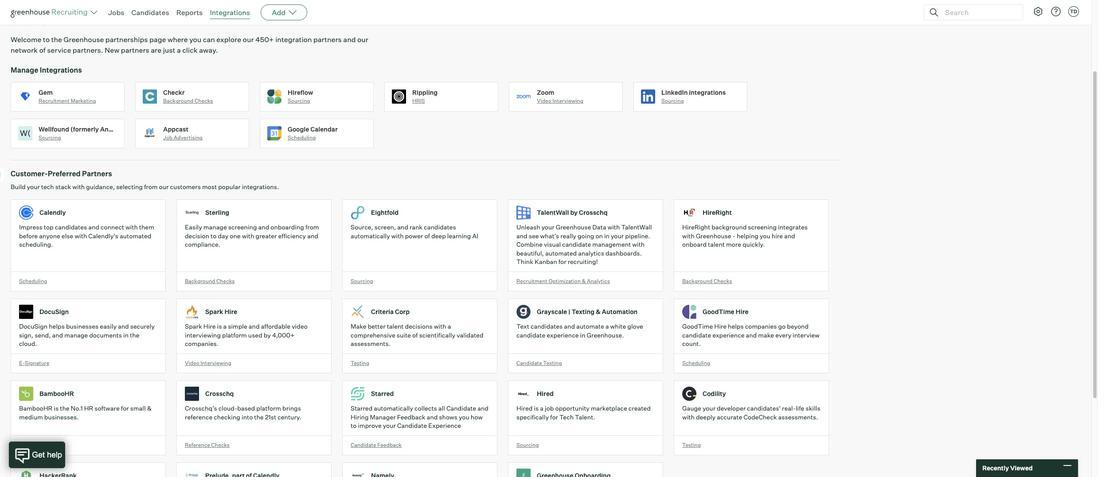 Task type: locate. For each thing, give the bounding box(es) containing it.
reference
[[185, 442, 210, 449]]

day
[[218, 232, 229, 240]]

automated
[[120, 232, 151, 240], [545, 250, 577, 257]]

docusign
[[39, 308, 69, 316], [19, 323, 48, 331]]

assessments. for skills
[[779, 414, 819, 421]]

make
[[351, 323, 367, 331]]

td
[[1071, 8, 1078, 15]]

skills
[[806, 405, 821, 413]]

assessments. down the comprehensive
[[351, 340, 391, 348]]

0 vertical spatial to
[[43, 35, 50, 44]]

screening inside the hireright background screening integrates with greenhouse - helping you hire and onboard talent more quickly.
[[748, 224, 777, 231]]

your inside gauge your developer candidates' real-life skills with deeply accurate codecheck assessments.
[[703, 405, 716, 413]]

testing
[[351, 360, 370, 367], [683, 442, 701, 449]]

0 horizontal spatial is
[[54, 405, 59, 413]]

2 horizontal spatial candidates
[[531, 323, 563, 331]]

integrations
[[689, 89, 726, 96]]

bamboohr for bamboohr is the no.1 hr software for small & medium businesses.
[[19, 405, 52, 413]]

1 vertical spatial spark
[[185, 323, 202, 331]]

candidates inside impress top candidates and connect with them before anyone else with calendly's automated scheduling.
[[55, 224, 87, 231]]

docusign up sign,
[[19, 323, 48, 331]]

and inside the goodtime hire helps companies go beyond candidate experience and make every interview count.
[[746, 332, 757, 339]]

spark hire
[[205, 308, 237, 316]]

1 vertical spatial by
[[264, 332, 271, 339]]

helps inside the goodtime hire helps companies go beyond candidate experience and make every interview count.
[[728, 323, 744, 331]]

in inside unleash your greenhouse data with talentwall and see what's really going on in your pipeline. combine visual candidate management with beautiful, automated analytics dashboards. think kanban for recruiting!
[[604, 232, 610, 240]]

interviewing
[[185, 332, 221, 339]]

the right into
[[254, 414, 264, 421]]

checks inside checkr background checks
[[195, 98, 213, 104]]

helps down goodtime hire
[[728, 323, 744, 331]]

0 horizontal spatial in
[[123, 332, 129, 339]]

0 horizontal spatial of
[[39, 46, 46, 55]]

0 horizontal spatial talent
[[387, 323, 404, 331]]

manager
[[370, 414, 396, 421]]

linkedin
[[662, 89, 688, 96]]

0 horizontal spatial manage
[[64, 332, 88, 339]]

docusign up send,
[[39, 308, 69, 316]]

text
[[517, 323, 529, 331]]

assessments. down life
[[779, 414, 819, 421]]

marketplace
[[591, 405, 627, 413]]

by up really
[[571, 209, 578, 217]]

goodtime
[[703, 308, 735, 316], [683, 323, 713, 331]]

and inside impress top candidates and connect with them before anyone else with calendly's automated scheduling.
[[88, 224, 99, 231]]

0 vertical spatial video
[[537, 98, 552, 104]]

crosschq
[[579, 209, 608, 217], [205, 390, 234, 398]]

1 vertical spatial docusign
[[19, 323, 48, 331]]

cloud.
[[19, 340, 37, 348]]

0 horizontal spatial interviewing
[[201, 360, 231, 367]]

scheduling.
[[19, 241, 53, 248]]

candidates down grayscale
[[531, 323, 563, 331]]

more
[[726, 241, 742, 248]]

a up greenhouse. at the right bottom
[[606, 323, 609, 331]]

hire up interviewing
[[203, 323, 216, 331]]

0 vertical spatial feedback
[[397, 414, 426, 421]]

1 screening from the left
[[228, 224, 257, 231]]

from up efficiency
[[306, 224, 319, 231]]

is up businesses.
[[54, 405, 59, 413]]

sourcing down wellfound
[[39, 134, 61, 141]]

assessments. inside gauge your developer candidates' real-life skills with deeply accurate codecheck assessments.
[[779, 414, 819, 421]]

screening for one
[[228, 224, 257, 231]]

1 vertical spatial recruitment
[[517, 278, 548, 285]]

1 horizontal spatial crosschq
[[579, 209, 608, 217]]

0 horizontal spatial talentwall
[[537, 209, 569, 217]]

0 vertical spatial you
[[189, 35, 201, 44]]

1 vertical spatial automated
[[545, 250, 577, 257]]

1 vertical spatial feedback
[[378, 442, 402, 449]]

candidates
[[55, 224, 87, 231], [424, 224, 456, 231], [531, 323, 563, 331]]

starred up hiring
[[351, 405, 373, 413]]

hired for hired is a job opportunity marketplace created specifically for tech talent.
[[517, 405, 533, 413]]

your for build
[[27, 183, 40, 191]]

0 vertical spatial recruitment
[[39, 98, 70, 104]]

platform inside spark hire is a simple and affordable video interviewing platform used by 4,000+ companies.
[[222, 332, 247, 339]]

hire for spark hire
[[225, 308, 237, 316]]

you up click on the top left of page
[[189, 35, 201, 44]]

hire
[[772, 232, 783, 240]]

2 horizontal spatial of
[[425, 232, 430, 240]]

video inside zoom video interviewing
[[537, 98, 552, 104]]

the inside the crosschq's cloud-based platform brings reference checking into the 21st century.
[[254, 414, 264, 421]]

1 horizontal spatial testing
[[683, 442, 701, 449]]

hire inside the goodtime hire helps companies go beyond candidate experience and make every interview count.
[[715, 323, 727, 331]]

is down spark hire in the left of the page
[[217, 323, 222, 331]]

is inside bamboohr is the no.1 hr software for small & medium businesses.
[[54, 405, 59, 413]]

recruitment inside gem recruitment marketing
[[39, 98, 70, 104]]

and inside source, screen, and rank candidates automatically with power of deep learning ai
[[397, 224, 408, 231]]

automated down visual
[[545, 250, 577, 257]]

sourcing down linkedin
[[662, 98, 684, 104]]

for inside hired is a job opportunity marketplace created specifically for tech talent.
[[550, 414, 558, 421]]

goodtime up count.
[[683, 323, 713, 331]]

candidate inside unleash your greenhouse data with talentwall and see what's really going on in your pipeline. combine visual candidate management with beautiful, automated analytics dashboards. think kanban for recruiting!
[[562, 241, 591, 248]]

of left service
[[39, 46, 46, 55]]

0 vertical spatial goodtime
[[703, 308, 735, 316]]

2 horizontal spatial to
[[351, 422, 357, 430]]

hireright up onboard
[[683, 224, 711, 231]]

0 horizontal spatial hired
[[517, 405, 533, 413]]

goodtime for goodtime hire helps companies go beyond candidate experience and make every interview count.
[[683, 323, 713, 331]]

candidate down improve
[[351, 442, 376, 449]]

background checks for hireright background screening integrates with greenhouse - helping you hire and onboard talent more quickly.
[[683, 278, 732, 285]]

partnerships
[[105, 35, 148, 44]]

recruitment
[[39, 98, 70, 104], [517, 278, 548, 285]]

& inside bamboohr is the no.1 hr software for small & medium businesses.
[[147, 405, 152, 413]]

0 vertical spatial crosschq
[[579, 209, 608, 217]]

recently viewed
[[983, 465, 1033, 472]]

hris down rippling
[[412, 98, 425, 104]]

manage
[[204, 224, 227, 231], [64, 332, 88, 339]]

experience inside text candidates and automate a white glove candidate experience in greenhouse.
[[547, 332, 579, 339]]

greenhouse recruiting image
[[11, 7, 90, 18]]

with
[[72, 183, 85, 191], [125, 224, 138, 231], [608, 224, 620, 231], [75, 232, 87, 240], [242, 232, 254, 240], [392, 232, 404, 240], [683, 232, 695, 240], [633, 241, 645, 248], [434, 323, 446, 331], [683, 414, 695, 421]]

zoom video interviewing
[[537, 89, 584, 104]]

texting down text candidates and automate a white glove candidate experience in greenhouse.
[[543, 360, 562, 367]]

with left them
[[125, 224, 138, 231]]

feedback down improve
[[378, 442, 402, 449]]

manage inside docusign helps businesses easily and securely sign, send, and manage documents in the cloud.
[[64, 332, 88, 339]]

calendly
[[39, 209, 66, 217]]

1 vertical spatial goodtime
[[683, 323, 713, 331]]

scheduling inside google calendar scheduling
[[288, 134, 316, 141]]

your down customer-
[[27, 183, 40, 191]]

2 background checks from the left
[[683, 278, 732, 285]]

starred automatically collects all candidate and hiring manager feedback and shows you how to improve your candidate experience
[[351, 405, 489, 430]]

candidates'
[[747, 405, 781, 413]]

background down checkr
[[163, 98, 194, 104]]

0 horizontal spatial to
[[43, 35, 50, 44]]

advertising
[[174, 134, 203, 141]]

greenhouse inside unleash your greenhouse data with talentwall and see what's really going on in your pipeline. combine visual candidate management with beautiful, automated analytics dashboards. think kanban for recruiting!
[[556, 224, 591, 231]]

0 horizontal spatial candidates
[[55, 224, 87, 231]]

hired is a job opportunity marketplace created specifically for tech talent.
[[517, 405, 651, 421]]

with down gauge
[[683, 414, 695, 421]]

1 vertical spatial crosschq
[[205, 390, 234, 398]]

texting right '|'
[[572, 308, 595, 316]]

greenhouse inside welcome to the greenhouse partnerships page where you can explore our 450+ integration partners and our network of service partners. new partners are just a click away.
[[64, 35, 104, 44]]

and inside unleash your greenhouse data with talentwall and see what's really going on in your pipeline. combine visual candidate management with beautiful, automated analytics dashboards. think kanban for recruiting!
[[517, 232, 528, 240]]

to left day on the left of page
[[211, 232, 217, 240]]

2 vertical spatial you
[[459, 414, 470, 421]]

explore
[[217, 35, 241, 44]]

screening inside the easily manage screening and onboarding from decision to day one with greater efficiency and compliance.
[[228, 224, 257, 231]]

count.
[[683, 340, 701, 348]]

bamboohr inside bamboohr is the no.1 hr software for small & medium businesses.
[[19, 405, 52, 413]]

partners down the partnerships
[[121, 46, 149, 55]]

crosschq up cloud-
[[205, 390, 234, 398]]

automatically inside starred automatically collects all candidate and hiring manager feedback and shows you how to improve your candidate experience
[[374, 405, 413, 413]]

1 horizontal spatial is
[[217, 323, 222, 331]]

reference checks
[[185, 442, 230, 449]]

0 horizontal spatial background checks
[[185, 278, 235, 285]]

management
[[593, 241, 631, 248]]

of for make better talent decisions with a comprehensive suite of scientifically validated assessments.
[[412, 332, 418, 339]]

0 vertical spatial scheduling
[[288, 134, 316, 141]]

recently
[[983, 465, 1009, 472]]

welcome
[[11, 35, 41, 44]]

1 background checks from the left
[[185, 278, 235, 285]]

a inside welcome to the greenhouse partnerships page where you can explore our 450+ integration partners and our network of service partners. new partners are just a click away.
[[177, 46, 181, 55]]

helps up send,
[[49, 323, 65, 331]]

0 horizontal spatial integrations
[[40, 66, 82, 75]]

talentwall up pipeline.
[[622, 224, 652, 231]]

4,000+
[[272, 332, 295, 339]]

hired
[[537, 390, 554, 398], [517, 405, 533, 413]]

integrations up explore
[[210, 8, 250, 17]]

connect
[[101, 224, 124, 231]]

testing down deeply
[[683, 442, 701, 449]]

of inside make better talent decisions with a comprehensive suite of scientifically validated assessments.
[[412, 332, 418, 339]]

greenhouse up partners.
[[64, 35, 104, 44]]

interviewing inside zoom video interviewing
[[553, 98, 584, 104]]

docusign inside docusign helps businesses easily and securely sign, send, and manage documents in the cloud.
[[19, 323, 48, 331]]

1 vertical spatial integrations
[[40, 66, 82, 75]]

background checks up spark hire in the left of the page
[[185, 278, 235, 285]]

1 vertical spatial to
[[211, 232, 217, 240]]

starred inside starred automatically collects all candidate and hiring manager feedback and shows you how to improve your candidate experience
[[351, 405, 373, 413]]

appcast job advertising
[[163, 125, 203, 141]]

scheduling down count.
[[683, 360, 711, 367]]

the up service
[[51, 35, 62, 44]]

docusign for docusign
[[39, 308, 69, 316]]

with up scientifically at the bottom left of the page
[[434, 323, 446, 331]]

1 vertical spatial texting
[[543, 360, 562, 367]]

wellfound (formerly angellist talent) sourcing
[[39, 125, 152, 141]]

candidates inside text candidates and automate a white glove candidate experience in greenhouse.
[[531, 323, 563, 331]]

1 horizontal spatial hris
[[412, 98, 425, 104]]

1 horizontal spatial candidates
[[424, 224, 456, 231]]

hire up companies
[[736, 308, 749, 316]]

in down automate at the bottom right of page
[[580, 332, 586, 339]]

screening up helping
[[748, 224, 777, 231]]

docusign for docusign helps businesses easily and securely sign, send, and manage documents in the cloud.
[[19, 323, 48, 331]]

background checks for easily manage screening and onboarding from decision to day one with greater efficiency and compliance.
[[185, 278, 235, 285]]

scheduling for impress top candidates and connect with them before anyone else with calendly's automated scheduling.
[[19, 278, 47, 285]]

0 horizontal spatial greenhouse
[[64, 35, 104, 44]]

1 horizontal spatial video
[[537, 98, 552, 104]]

1 vertical spatial from
[[306, 224, 319, 231]]

assessments. inside make better talent decisions with a comprehensive suite of scientifically validated assessments.
[[351, 340, 391, 348]]

0 vertical spatial of
[[39, 46, 46, 55]]

0 horizontal spatial for
[[121, 405, 129, 413]]

hris
[[412, 98, 425, 104], [19, 442, 32, 449]]

testing for gauge your developer candidates' real-life skills with deeply accurate codecheck assessments.
[[683, 442, 701, 449]]

2 experience from the left
[[713, 332, 745, 339]]

a up scientifically at the bottom left of the page
[[448, 323, 451, 331]]

integrations down service
[[40, 66, 82, 75]]

1 horizontal spatial helps
[[728, 323, 744, 331]]

of inside source, screen, and rank candidates automatically with power of deep learning ai
[[425, 232, 430, 240]]

1 vertical spatial for
[[121, 405, 129, 413]]

0 vertical spatial spark
[[205, 308, 223, 316]]

background for easily manage screening and onboarding from decision to day one with greater efficiency and compliance.
[[185, 278, 215, 285]]

bamboohr up businesses.
[[39, 390, 74, 398]]

background down onboard
[[683, 278, 713, 285]]

of inside welcome to the greenhouse partnerships page where you can explore our 450+ integration partners and our network of service partners. new partners are just a click away.
[[39, 46, 46, 55]]

a inside hired is a job opportunity marketplace created specifically for tech talent.
[[540, 405, 544, 413]]

manage inside the easily manage screening and onboarding from decision to day one with greater efficiency and compliance.
[[204, 224, 227, 231]]

of down decisions at the left bottom
[[412, 332, 418, 339]]

2 horizontal spatial scheduling
[[683, 360, 711, 367]]

by
[[571, 209, 578, 217], [264, 332, 271, 339]]

hire inside spark hire is a simple and affordable video interviewing platform used by 4,000+ companies.
[[203, 323, 216, 331]]

1 horizontal spatial talent
[[708, 241, 725, 248]]

0 horizontal spatial helps
[[49, 323, 65, 331]]

by right used
[[264, 332, 271, 339]]

Search text field
[[943, 6, 1015, 19]]

hired inside hired is a job opportunity marketplace created specifically for tech talent.
[[517, 405, 533, 413]]

0 horizontal spatial experience
[[547, 332, 579, 339]]

experience inside the goodtime hire helps companies go beyond candidate experience and make every interview count.
[[713, 332, 745, 339]]

manage up day on the left of page
[[204, 224, 227, 231]]

1 helps from the left
[[49, 323, 65, 331]]

1 experience from the left
[[547, 332, 579, 339]]

1 horizontal spatial scheduling
[[288, 134, 316, 141]]

integrations
[[210, 8, 250, 17], [40, 66, 82, 75]]

partners right integration
[[314, 35, 342, 44]]

platform down simple
[[222, 332, 247, 339]]

1 horizontal spatial manage
[[204, 224, 227, 231]]

accurate
[[717, 414, 743, 421]]

hireright inside the hireright background screening integrates with greenhouse - helping you hire and onboard talent more quickly.
[[683, 224, 711, 231]]

with right else
[[75, 232, 87, 240]]

customers
[[170, 183, 201, 191]]

0 vertical spatial hired
[[537, 390, 554, 398]]

0 horizontal spatial candidate
[[517, 332, 546, 339]]

0 vertical spatial automated
[[120, 232, 151, 240]]

0 vertical spatial for
[[559, 258, 567, 266]]

a inside text candidates and automate a white glove candidate experience in greenhouse.
[[606, 323, 609, 331]]

w(
[[20, 128, 31, 138]]

data
[[593, 224, 606, 231]]

automatically up manager
[[374, 405, 413, 413]]

1 vertical spatial interviewing
[[201, 360, 231, 367]]

customer-
[[11, 170, 48, 178]]

0 horizontal spatial recruitment
[[39, 98, 70, 104]]

visual
[[544, 241, 561, 248]]

your for unleash
[[542, 224, 555, 231]]

hire up simple
[[225, 308, 237, 316]]

automated down them
[[120, 232, 151, 240]]

beautiful,
[[517, 250, 544, 257]]

2 vertical spatial to
[[351, 422, 357, 430]]

checks up appcast job advertising
[[195, 98, 213, 104]]

1 vertical spatial testing
[[683, 442, 701, 449]]

1 horizontal spatial platform
[[256, 405, 281, 413]]

hireright up the background
[[703, 209, 732, 217]]

your down manager
[[383, 422, 396, 430]]

the inside welcome to the greenhouse partnerships page where you can explore our 450+ integration partners and our network of service partners. new partners are just a click away.
[[51, 35, 62, 44]]

is inside hired is a job opportunity marketplace created specifically for tech talent.
[[534, 405, 539, 413]]

top
[[44, 224, 54, 231]]

with inside the hireright background screening integrates with greenhouse - helping you hire and onboard talent more quickly.
[[683, 232, 695, 240]]

background for hireright background screening integrates with greenhouse - helping you hire and onboard talent more quickly.
[[683, 278, 713, 285]]

bamboohr up medium on the bottom
[[19, 405, 52, 413]]

video down companies.
[[185, 360, 199, 367]]

simple
[[228, 323, 247, 331]]

crosschq up data
[[579, 209, 608, 217]]

with down screen,
[[392, 232, 404, 240]]

integration
[[275, 35, 312, 44]]

candidate down text at the bottom left
[[517, 360, 542, 367]]

video interviewing
[[185, 360, 231, 367]]

for
[[559, 258, 567, 266], [121, 405, 129, 413], [550, 414, 558, 421]]

sourcing down specifically
[[517, 442, 539, 449]]

1 vertical spatial starred
[[351, 405, 373, 413]]

to inside starred automatically collects all candidate and hiring manager feedback and shows you how to improve your candidate experience
[[351, 422, 357, 430]]

codility
[[703, 390, 726, 398]]

scheduling down the scheduling. on the bottom left
[[19, 278, 47, 285]]

background down compliance.
[[185, 278, 215, 285]]

1 vertical spatial &
[[596, 308, 601, 316]]

2 horizontal spatial is
[[534, 405, 539, 413]]

0 horizontal spatial testing
[[351, 360, 370, 367]]

2 horizontal spatial our
[[357, 35, 369, 44]]

testing down the comprehensive
[[351, 360, 370, 367]]

video down zoom
[[537, 98, 552, 104]]

build
[[11, 183, 26, 191]]

hireflow
[[288, 89, 313, 96]]

tech
[[560, 414, 574, 421]]

and inside spark hire is a simple and affordable video interviewing platform used by 4,000+ companies.
[[249, 323, 260, 331]]

0 vertical spatial talentwall
[[537, 209, 569, 217]]

1 horizontal spatial automated
[[545, 250, 577, 257]]

2 screening from the left
[[748, 224, 777, 231]]

0 horizontal spatial assessments.
[[351, 340, 391, 348]]

0 vertical spatial automatically
[[351, 232, 390, 240]]

decisions
[[405, 323, 433, 331]]

1 vertical spatial automatically
[[374, 405, 413, 413]]

checkr background checks
[[163, 89, 213, 104]]

is up specifically
[[534, 405, 539, 413]]

0 vertical spatial by
[[571, 209, 578, 217]]

0 vertical spatial partners
[[314, 35, 342, 44]]

& up automate at the bottom right of page
[[596, 308, 601, 316]]

to up service
[[43, 35, 50, 44]]

before
[[19, 232, 38, 240]]

interviewing down zoom
[[553, 98, 584, 104]]

feedback
[[397, 414, 426, 421], [378, 442, 402, 449]]

manage integrations
[[11, 66, 82, 75]]

a left simple
[[223, 323, 227, 331]]

1 horizontal spatial in
[[580, 332, 586, 339]]

the down securely
[[130, 332, 139, 339]]

0 vertical spatial integrations
[[210, 8, 250, 17]]

with up onboard
[[683, 232, 695, 240]]

2 helps from the left
[[728, 323, 744, 331]]

goodtime inside the goodtime hire helps companies go beyond candidate experience and make every interview count.
[[683, 323, 713, 331]]

to
[[43, 35, 50, 44], [211, 232, 217, 240], [351, 422, 357, 430]]

0 horizontal spatial from
[[144, 183, 158, 191]]

helps inside docusign helps businesses easily and securely sign, send, and manage documents in the cloud.
[[49, 323, 65, 331]]

in right on
[[604, 232, 610, 240]]

are
[[151, 46, 162, 55]]

automatically down source,
[[351, 232, 390, 240]]

and
[[343, 35, 356, 44], [88, 224, 99, 231], [258, 224, 269, 231], [397, 224, 408, 231], [307, 232, 318, 240], [517, 232, 528, 240], [785, 232, 796, 240], [118, 323, 129, 331], [249, 323, 260, 331], [564, 323, 575, 331], [52, 332, 63, 339], [746, 332, 757, 339], [478, 405, 489, 413], [427, 414, 438, 421]]

google
[[288, 125, 309, 133]]

sourcing inside hireflow sourcing
[[288, 98, 310, 104]]

page
[[149, 35, 166, 44]]

just
[[163, 46, 175, 55]]

spark inside spark hire is a simple and affordable video interviewing platform used by 4,000+ companies.
[[185, 323, 202, 331]]

greenhouse inside the hireright background screening integrates with greenhouse - helping you hire and onboard talent more quickly.
[[696, 232, 732, 240]]

hris down medium on the bottom
[[19, 442, 32, 449]]

1 horizontal spatial from
[[306, 224, 319, 231]]

of for source, screen, and rank candidates automatically with power of deep learning ai
[[425, 232, 430, 240]]

sourcing down hireflow
[[288, 98, 310, 104]]

from inside the easily manage screening and onboarding from decision to day one with greater efficiency and compliance.
[[306, 224, 319, 231]]

hireright
[[703, 209, 732, 217], [683, 224, 711, 231]]

2 horizontal spatial &
[[596, 308, 601, 316]]

recruitment down think
[[517, 278, 548, 285]]

starred for starred automatically collects all candidate and hiring manager feedback and shows you how to improve your candidate experience
[[351, 405, 373, 413]]

1 horizontal spatial partners
[[314, 35, 342, 44]]

2 horizontal spatial candidate
[[683, 332, 711, 339]]

1 vertical spatial bamboohr
[[19, 405, 52, 413]]

video
[[537, 98, 552, 104], [185, 360, 199, 367]]

experience down '|'
[[547, 332, 579, 339]]

a left "job" at the bottom of the page
[[540, 405, 544, 413]]

hire down goodtime hire
[[715, 323, 727, 331]]

2 vertical spatial for
[[550, 414, 558, 421]]

0 vertical spatial &
[[582, 278, 586, 285]]

the up businesses.
[[60, 405, 69, 413]]

hireright for hireright
[[703, 209, 732, 217]]

0 vertical spatial interviewing
[[553, 98, 584, 104]]

platform up 21st
[[256, 405, 281, 413]]

& right 'small'
[[147, 405, 152, 413]]

0 vertical spatial hris
[[412, 98, 425, 104]]

you inside starred automatically collects all candidate and hiring manager feedback and shows you how to improve your candidate experience
[[459, 414, 470, 421]]

checks up goodtime hire
[[714, 278, 732, 285]]

0 horizontal spatial by
[[264, 332, 271, 339]]

1 horizontal spatial for
[[550, 414, 558, 421]]

is inside spark hire is a simple and affordable video interviewing platform used by 4,000+ companies.
[[217, 323, 222, 331]]

td button
[[1069, 6, 1080, 17]]

corp
[[395, 308, 410, 316]]

background checks up goodtime hire
[[683, 278, 732, 285]]

1 horizontal spatial to
[[211, 232, 217, 240]]

1 vertical spatial manage
[[64, 332, 88, 339]]

& left 'analytics' at the bottom right
[[582, 278, 586, 285]]

what's
[[540, 232, 559, 240]]

documents
[[89, 332, 122, 339]]

the
[[51, 35, 62, 44], [130, 332, 139, 339], [60, 405, 69, 413], [254, 414, 264, 421]]

greenhouse down the background
[[696, 232, 732, 240]]

1 vertical spatial you
[[760, 232, 771, 240]]

popular
[[218, 183, 241, 191]]

life
[[796, 405, 805, 413]]

and inside the hireright background screening integrates with greenhouse - helping you hire and onboard talent more quickly.
[[785, 232, 796, 240]]

in right documents
[[123, 332, 129, 339]]

hiring
[[351, 414, 369, 421]]

1 vertical spatial of
[[425, 232, 430, 240]]

candidate up count.
[[683, 332, 711, 339]]

reference
[[185, 414, 213, 421]]

feedback inside starred automatically collects all candidate and hiring manager feedback and shows you how to improve your candidate experience
[[397, 414, 426, 421]]

starred up manager
[[371, 390, 394, 398]]

2 vertical spatial &
[[147, 405, 152, 413]]



Task type: describe. For each thing, give the bounding box(es) containing it.
spark for spark hire
[[205, 308, 223, 316]]

automate
[[577, 323, 604, 331]]

hireright background screening integrates with greenhouse - helping you hire and onboard talent more quickly.
[[683, 224, 808, 248]]

add button
[[261, 4, 307, 20]]

gauge your developer candidates' real-life skills with deeply accurate codecheck assessments.
[[683, 405, 821, 421]]

with inside source, screen, and rank candidates automatically with power of deep learning ai
[[392, 232, 404, 240]]

video
[[292, 323, 308, 331]]

sourcing inside the wellfound (formerly angellist talent) sourcing
[[39, 134, 61, 141]]

compliance.
[[185, 241, 220, 248]]

0 horizontal spatial crosschq
[[205, 390, 234, 398]]

hireflow sourcing
[[288, 89, 313, 104]]

hire for goodtime hire helps companies go beyond candidate experience and make every interview count.
[[715, 323, 727, 331]]

tech
[[41, 183, 54, 191]]

checks for easily manage screening and onboarding from decision to day one with greater efficiency and compliance.
[[216, 278, 235, 285]]

candidate up shows
[[447, 405, 476, 413]]

unleash
[[517, 224, 540, 231]]

securely
[[130, 323, 155, 331]]

on
[[596, 232, 603, 240]]

job
[[163, 134, 173, 141]]

by inside spark hire is a simple and affordable video interviewing platform used by 4,000+ companies.
[[264, 332, 271, 339]]

criteria
[[371, 308, 394, 316]]

is for bamboohr is the no.1 hr software for small & medium businesses.
[[54, 405, 59, 413]]

testing for make better talent decisions with a comprehensive suite of scientifically validated assessments.
[[351, 360, 370, 367]]

in inside text candidates and automate a white glove candidate experience in greenhouse.
[[580, 332, 586, 339]]

stack
[[55, 183, 71, 191]]

onboarding
[[271, 224, 304, 231]]

analytics
[[578, 250, 604, 257]]

ai
[[472, 232, 479, 240]]

hireright for hireright background screening integrates with greenhouse - helping you hire and onboard talent more quickly.
[[683, 224, 711, 231]]

0 horizontal spatial video
[[185, 360, 199, 367]]

recruitment optimization & analytics
[[517, 278, 610, 285]]

sourcing up criteria
[[351, 278, 373, 285]]

goodtime for goodtime hire
[[703, 308, 735, 316]]

sourcing inside linkedin integrations sourcing
[[662, 98, 684, 104]]

automated inside unleash your greenhouse data with talentwall and see what's really going on in your pipeline. combine visual candidate management with beautiful, automated analytics dashboards. think kanban for recruiting!
[[545, 250, 577, 257]]

21st
[[265, 414, 276, 421]]

goodtime hire
[[703, 308, 749, 316]]

gem recruitment marketing
[[39, 89, 96, 104]]

screening for hire
[[748, 224, 777, 231]]

platform inside the crosschq's cloud-based platform brings reference checking into the 21st century.
[[256, 405, 281, 413]]

glove
[[628, 323, 643, 331]]

collects
[[415, 405, 437, 413]]

hire for spark hire is a simple and affordable video interviewing platform used by 4,000+ companies.
[[203, 323, 216, 331]]

0 horizontal spatial our
[[159, 183, 169, 191]]

your inside starred automatically collects all candidate and hiring manager feedback and shows you how to improve your candidate experience
[[383, 422, 396, 430]]

configure image
[[1033, 6, 1044, 17]]

checks for crosschq's cloud-based platform brings reference checking into the 21st century.
[[211, 442, 230, 449]]

starred for starred
[[371, 390, 394, 398]]

better
[[368, 323, 386, 331]]

bamboohr is the no.1 hr software for small & medium businesses.
[[19, 405, 152, 421]]

spark for spark hire is a simple and affordable video interviewing platform used by 4,000+ companies.
[[185, 323, 202, 331]]

e-signature
[[19, 360, 49, 367]]

specifically
[[517, 414, 549, 421]]

td button
[[1067, 4, 1081, 19]]

greenhouse.
[[587, 332, 624, 339]]

with inside gauge your developer candidates' real-life skills with deeply accurate codecheck assessments.
[[683, 414, 695, 421]]

jobs
[[108, 8, 124, 17]]

easily
[[185, 224, 202, 231]]

is for hired is a job opportunity marketplace created specifically for tech talent.
[[534, 405, 539, 413]]

small
[[130, 405, 146, 413]]

candidate inside text candidates and automate a white glove candidate experience in greenhouse.
[[517, 332, 546, 339]]

recruiting!
[[568, 258, 598, 266]]

1 horizontal spatial our
[[243, 35, 254, 44]]

linkedin integrations sourcing
[[662, 89, 726, 104]]

partners.
[[73, 46, 103, 55]]

the inside bamboohr is the no.1 hr software for small & medium businesses.
[[60, 405, 69, 413]]

automatically inside source, screen, and rank candidates automatically with power of deep learning ai
[[351, 232, 390, 240]]

candidate down collects
[[397, 422, 427, 430]]

marketing
[[71, 98, 96, 104]]

job
[[545, 405, 554, 413]]

assessments. for comprehensive
[[351, 340, 391, 348]]

0 horizontal spatial texting
[[543, 360, 562, 367]]

talentwall inside unleash your greenhouse data with talentwall and see what's really going on in your pipeline. combine visual candidate management with beautiful, automated analytics dashboards. think kanban for recruiting!
[[622, 224, 652, 231]]

with down pipeline.
[[633, 241, 645, 248]]

source, screen, and rank candidates automatically with power of deep learning ai
[[351, 224, 479, 240]]

in inside docusign helps businesses easily and securely sign, send, and manage documents in the cloud.
[[123, 332, 129, 339]]

and inside text candidates and automate a white glove candidate experience in greenhouse.
[[564, 323, 575, 331]]

and inside welcome to the greenhouse partnerships page where you can explore our 450+ integration partners and our network of service partners. new partners are just a click away.
[[343, 35, 356, 44]]

text candidates and automate a white glove candidate experience in greenhouse.
[[517, 323, 643, 339]]

the inside docusign helps businesses easily and securely sign, send, and manage documents in the cloud.
[[130, 332, 139, 339]]

sterling
[[205, 209, 229, 217]]

0 vertical spatial from
[[144, 183, 158, 191]]

talent.
[[575, 414, 596, 421]]

one
[[230, 232, 241, 240]]

going
[[578, 232, 594, 240]]

rippling hris
[[412, 89, 438, 104]]

background inside checkr background checks
[[163, 98, 194, 104]]

based
[[237, 405, 255, 413]]

click
[[182, 46, 198, 55]]

guidance,
[[86, 183, 115, 191]]

a inside spark hire is a simple and affordable video interviewing platform used by 4,000+ companies.
[[223, 323, 227, 331]]

reports link
[[176, 8, 203, 17]]

checks for hireright background screening integrates with greenhouse - helping you hire and onboard talent more quickly.
[[714, 278, 732, 285]]

for inside bamboohr is the no.1 hr software for small & medium businesses.
[[121, 405, 129, 413]]

dashboards.
[[606, 250, 642, 257]]

medium
[[19, 414, 43, 421]]

you inside welcome to the greenhouse partnerships page where you can explore our 450+ integration partners and our network of service partners. new partners are just a click away.
[[189, 35, 201, 44]]

really
[[561, 232, 577, 240]]

hris inside the 'rippling hris'
[[412, 98, 425, 104]]

to inside the easily manage screening and onboarding from decision to day one with greater efficiency and compliance.
[[211, 232, 217, 240]]

automated inside impress top candidates and connect with them before anyone else with calendly's automated scheduling.
[[120, 232, 151, 240]]

bamboohr for bamboohr
[[39, 390, 74, 398]]

candidate feedback
[[351, 442, 402, 449]]

-
[[733, 232, 736, 240]]

learning
[[447, 232, 471, 240]]

with right stack
[[72, 183, 85, 191]]

go
[[779, 323, 786, 331]]

source,
[[351, 224, 373, 231]]

customer-preferred partners
[[11, 170, 112, 178]]

hired for hired
[[537, 390, 554, 398]]

candidates inside source, screen, and rank candidates automatically with power of deep learning ai
[[424, 224, 456, 231]]

gauge
[[683, 405, 702, 413]]

hire for goodtime hire
[[736, 308, 749, 316]]

talent inside make better talent decisions with a comprehensive suite of scientifically validated assessments.
[[387, 323, 404, 331]]

to inside welcome to the greenhouse partnerships page where you can explore our 450+ integration partners and our network of service partners. new partners are just a click away.
[[43, 35, 50, 44]]

|
[[569, 308, 571, 316]]

helping
[[737, 232, 759, 240]]

your for gauge
[[703, 405, 716, 413]]

appcast
[[163, 125, 188, 133]]

for inside unleash your greenhouse data with talentwall and see what's really going on in your pipeline. combine visual candidate management with beautiful, automated analytics dashboards. think kanban for recruiting!
[[559, 258, 567, 266]]

brings
[[283, 405, 301, 413]]

white
[[611, 323, 626, 331]]

0 horizontal spatial partners
[[121, 46, 149, 55]]

scientifically
[[419, 332, 456, 339]]

real-
[[782, 405, 796, 413]]

talent)
[[131, 125, 152, 133]]

beyond
[[787, 323, 809, 331]]

quickly.
[[743, 241, 765, 248]]

integrations.
[[242, 183, 279, 191]]

1 horizontal spatial by
[[571, 209, 578, 217]]

0 horizontal spatial hris
[[19, 442, 32, 449]]

automation
[[602, 308, 638, 316]]

goodtime hire helps companies go beyond candidate experience and make every interview count.
[[683, 323, 820, 348]]

with inside the easily manage screening and onboarding from decision to day one with greater efficiency and compliance.
[[242, 232, 254, 240]]

viewed
[[1011, 465, 1033, 472]]

1 horizontal spatial recruitment
[[517, 278, 548, 285]]

integrates
[[778, 224, 808, 231]]

affordable
[[261, 323, 290, 331]]

a inside make better talent decisions with a comprehensive suite of scientifically validated assessments.
[[448, 323, 451, 331]]

scheduling for goodtime hire helps companies go beyond candidate experience and make every interview count.
[[683, 360, 711, 367]]

companies
[[745, 323, 777, 331]]

easily manage screening and onboarding from decision to day one with greater efficiency and compliance.
[[185, 224, 319, 248]]

zoom
[[537, 89, 555, 96]]

1 horizontal spatial texting
[[572, 308, 595, 316]]

software
[[95, 405, 120, 413]]

kanban
[[535, 258, 557, 266]]

with inside make better talent decisions with a comprehensive suite of scientifically validated assessments.
[[434, 323, 446, 331]]

can
[[203, 35, 215, 44]]

with right data
[[608, 224, 620, 231]]

candidate inside the goodtime hire helps companies go beyond candidate experience and make every interview count.
[[683, 332, 711, 339]]

your up the management
[[611, 232, 624, 240]]

add
[[272, 8, 286, 17]]

talent inside the hireright background screening integrates with greenhouse - helping you hire and onboard talent more quickly.
[[708, 241, 725, 248]]

you inside the hireright background screening integrates with greenhouse - helping you hire and onboard talent more quickly.
[[760, 232, 771, 240]]

1 horizontal spatial &
[[582, 278, 586, 285]]

make better talent decisions with a comprehensive suite of scientifically validated assessments.
[[351, 323, 484, 348]]



Task type: vqa. For each thing, say whether or not it's contained in the screenshot.
Reset link associated with Settings
no



